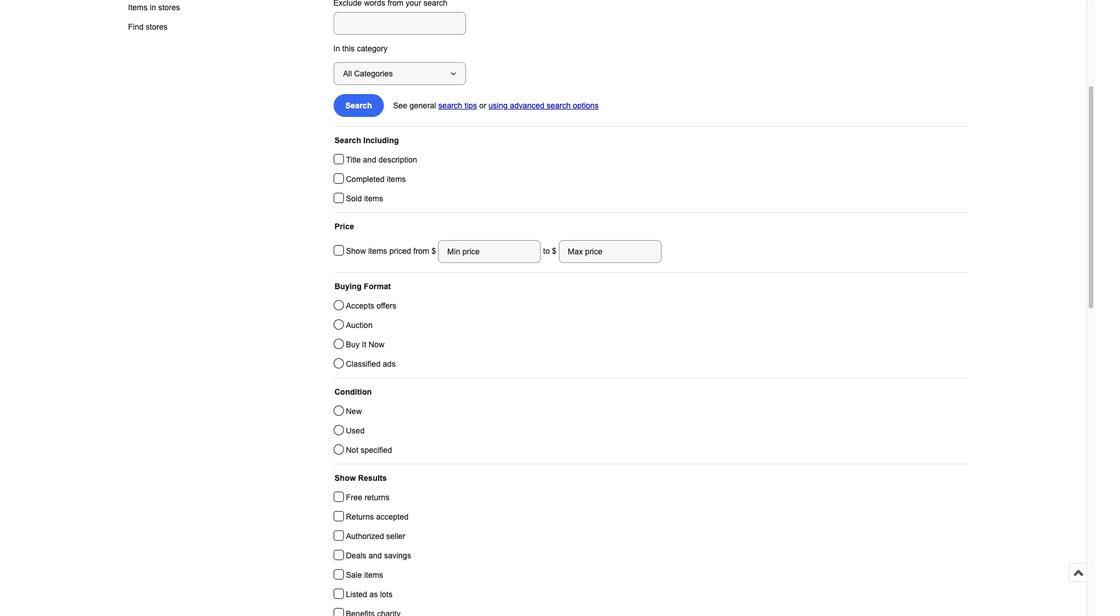 Task type: locate. For each thing, give the bounding box(es) containing it.
items down description
[[387, 175, 406, 184]]

accepts offers
[[346, 301, 397, 310]]

show for show items priced from
[[346, 246, 366, 255]]

options
[[573, 101, 599, 110]]

stores right in
[[158, 3, 180, 12]]

general
[[410, 101, 436, 110]]

and right title
[[363, 155, 376, 164]]

search button
[[334, 94, 384, 117]]

stores down items in stores link
[[146, 23, 168, 32]]

search left options
[[547, 101, 571, 110]]

search for search including
[[335, 136, 361, 145]]

including
[[364, 136, 399, 145]]

condition
[[335, 387, 372, 397]]

show
[[346, 246, 366, 255], [335, 474, 356, 483]]

using
[[489, 101, 508, 110]]

search left tips
[[439, 101, 463, 110]]

and for title
[[363, 155, 376, 164]]

$ right from
[[432, 246, 438, 255]]

1 horizontal spatial $
[[552, 246, 557, 255]]

$
[[432, 246, 438, 255], [552, 246, 557, 255]]

listed
[[346, 590, 367, 599]]

sale
[[346, 571, 362, 580]]

search up search including
[[346, 101, 372, 110]]

items
[[387, 175, 406, 184], [364, 194, 383, 203], [368, 246, 387, 255], [364, 571, 383, 580]]

free
[[346, 493, 363, 502]]

0 vertical spatial show
[[346, 246, 366, 255]]

advanced
[[510, 101, 545, 110]]

items for show
[[368, 246, 387, 255]]

from
[[414, 246, 430, 255]]

search up title
[[335, 136, 361, 145]]

in this category
[[334, 44, 388, 53]]

$ right to
[[552, 246, 557, 255]]

lots
[[380, 590, 393, 599]]

priced
[[390, 246, 411, 255]]

search
[[439, 101, 463, 110], [547, 101, 571, 110]]

Enter maximum price range value, $ text field
[[559, 240, 662, 263]]

items down completed items
[[364, 194, 383, 203]]

find stores
[[128, 23, 168, 32]]

it
[[362, 340, 367, 349]]

results
[[358, 474, 387, 483]]

1 vertical spatial stores
[[146, 23, 168, 32]]

in
[[334, 44, 340, 53]]

specified
[[361, 446, 392, 455]]

1 vertical spatial and
[[369, 551, 382, 560]]

1 vertical spatial show
[[335, 474, 356, 483]]

0 horizontal spatial search
[[439, 101, 463, 110]]

search tips link
[[439, 101, 477, 110]]

0 horizontal spatial $
[[432, 246, 438, 255]]

deals
[[346, 551, 367, 560]]

auction
[[346, 321, 373, 330]]

0 vertical spatial search
[[346, 101, 372, 110]]

1 vertical spatial search
[[335, 136, 361, 145]]

returns
[[365, 493, 390, 502]]

authorized seller
[[346, 532, 406, 541]]

search
[[346, 101, 372, 110], [335, 136, 361, 145]]

accepted
[[376, 512, 409, 522]]

0 vertical spatial stores
[[158, 3, 180, 12]]

search including
[[335, 136, 399, 145]]

this
[[342, 44, 355, 53]]

and right deals at the left bottom of page
[[369, 551, 382, 560]]

and
[[363, 155, 376, 164], [369, 551, 382, 560]]

seller
[[387, 532, 406, 541]]

buying format
[[335, 282, 391, 291]]

show up free
[[335, 474, 356, 483]]

search inside search button
[[346, 101, 372, 110]]

to
[[543, 246, 550, 255]]

see
[[393, 101, 408, 110]]

listed as lots
[[346, 590, 393, 599]]

items in stores link
[[119, 0, 207, 17]]

not specified
[[346, 446, 392, 455]]

stores
[[158, 3, 180, 12], [146, 23, 168, 32]]

items left priced
[[368, 246, 387, 255]]

1 search from the left
[[439, 101, 463, 110]]

show down 'price' at the left top of page
[[346, 246, 366, 255]]

items up as at the bottom left
[[364, 571, 383, 580]]

0 vertical spatial and
[[363, 155, 376, 164]]

items for sold
[[364, 194, 383, 203]]

offers
[[377, 301, 397, 310]]

Enter minimum price range value, $ text field
[[438, 240, 541, 263]]

1 horizontal spatial search
[[547, 101, 571, 110]]



Task type: vqa. For each thing, say whether or not it's contained in the screenshot.
Discover image
no



Task type: describe. For each thing, give the bounding box(es) containing it.
show results
[[335, 474, 387, 483]]

buy it now
[[346, 340, 385, 349]]

description
[[379, 155, 417, 164]]

not
[[346, 446, 359, 455]]

find stores link
[[119, 17, 207, 37]]

Exclude words from your search text field
[[334, 12, 466, 35]]

search for search
[[346, 101, 372, 110]]

buying
[[335, 282, 362, 291]]

accepts
[[346, 301, 375, 310]]

items for completed
[[387, 175, 406, 184]]

or
[[479, 101, 487, 110]]

items in stores
[[128, 3, 180, 12]]

2 search from the left
[[547, 101, 571, 110]]

returns
[[346, 512, 374, 522]]

as
[[370, 590, 378, 599]]

title and description
[[346, 155, 417, 164]]

new
[[346, 407, 362, 416]]

to $
[[541, 246, 559, 255]]

find
[[128, 23, 144, 32]]

show for show results
[[335, 474, 356, 483]]

sale items
[[346, 571, 383, 580]]

items for sale
[[364, 571, 383, 580]]

sold
[[346, 194, 362, 203]]

and for deals
[[369, 551, 382, 560]]

deals and savings
[[346, 551, 411, 560]]

savings
[[384, 551, 411, 560]]

format
[[364, 282, 391, 291]]

items
[[128, 3, 148, 12]]

completed
[[346, 175, 385, 184]]

classified
[[346, 360, 381, 369]]

authorized
[[346, 532, 384, 541]]

sold items
[[346, 194, 383, 203]]

used
[[346, 426, 365, 435]]

show items priced from
[[346, 246, 432, 255]]

buy
[[346, 340, 360, 349]]

completed items
[[346, 175, 406, 184]]

classified ads
[[346, 360, 396, 369]]

category
[[357, 44, 388, 53]]

price
[[335, 222, 354, 231]]

now
[[369, 340, 385, 349]]

1 $ from the left
[[432, 246, 438, 255]]

free returns
[[346, 493, 390, 502]]

using advanced search options link
[[489, 101, 599, 110]]

tips
[[465, 101, 477, 110]]

returns accepted
[[346, 512, 409, 522]]

in
[[150, 3, 156, 12]]

title
[[346, 155, 361, 164]]

2 $ from the left
[[552, 246, 557, 255]]

ads
[[383, 360, 396, 369]]

see general search tips or using advanced search options
[[393, 101, 599, 110]]



